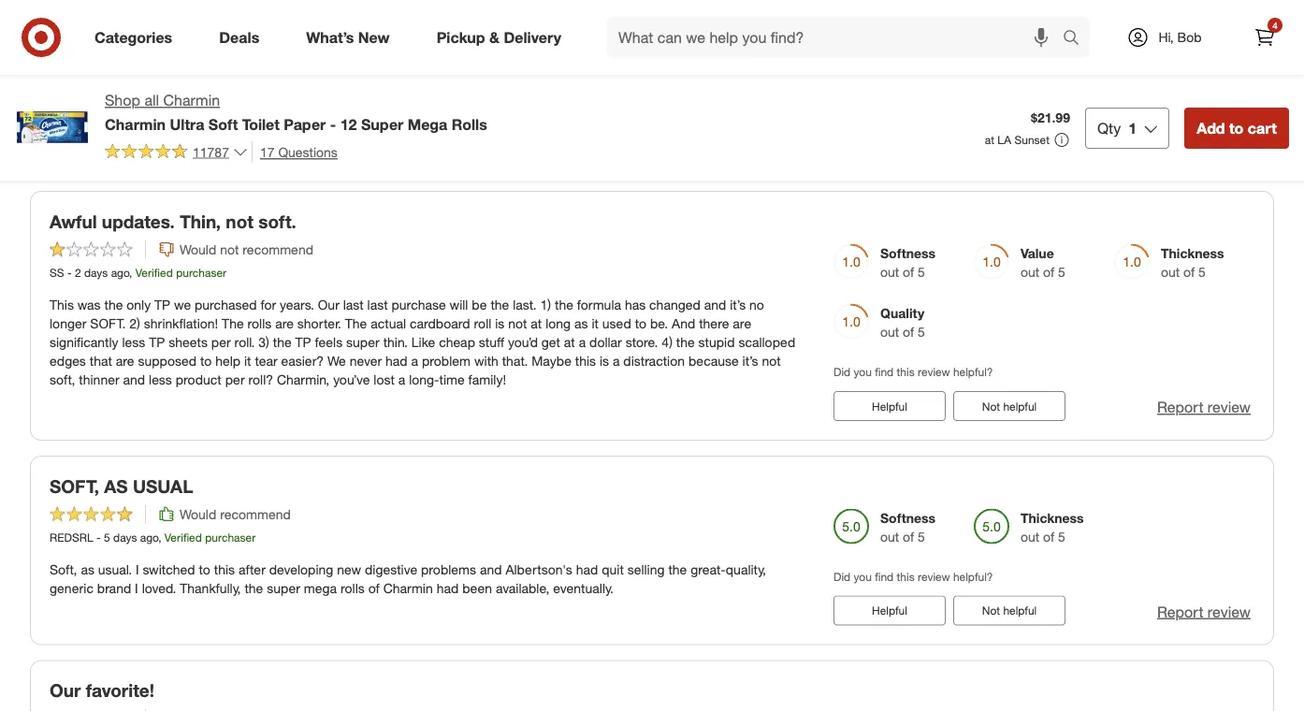 Task type: vqa. For each thing, say whether or not it's contained in the screenshot.
Produce link
no



Task type: locate. For each thing, give the bounding box(es) containing it.
0 horizontal spatial at
[[531, 315, 542, 332]]

search button
[[1055, 17, 1100, 62]]

is down dollar
[[600, 353, 609, 369]]

0 horizontal spatial last
[[343, 297, 364, 313]]

not down thin,
[[220, 241, 239, 258]]

did you find this review helpful? for awful updates. thin, not soft.
[[834, 365, 993, 379]]

had down the "thin."
[[386, 353, 408, 369]]

soft,
[[50, 561, 77, 578]]

1 vertical spatial report review button
[[1158, 601, 1251, 623]]

at right get
[[564, 334, 575, 350]]

less down 2)
[[122, 334, 145, 350]]

ago up only
[[111, 266, 129, 280]]

purchaser for usual
[[205, 530, 256, 544]]

2 would from the top
[[180, 506, 216, 522]]

1 horizontal spatial had
[[437, 580, 459, 596]]

super down developing
[[267, 580, 300, 596]]

1 find from the top
[[875, 365, 894, 379]]

to inside button
[[1230, 119, 1244, 137]]

1 helpful from the top
[[1004, 399, 1037, 413]]

ago
[[111, 266, 129, 280], [140, 530, 158, 544]]

0 horizontal spatial -
[[67, 266, 72, 280]]

add to cart
[[1197, 119, 1278, 137]]

thickness out of 5
[[1161, 245, 1225, 280], [1021, 510, 1084, 545]]

to right the add
[[1230, 119, 1244, 137]]

the left the actual
[[345, 315, 367, 332]]

i right the usual.
[[136, 561, 139, 578]]

0 vertical spatial days
[[84, 266, 108, 280]]

are down years.
[[275, 315, 294, 332]]

2 did you find this review helpful? from the top
[[834, 570, 993, 584]]

helpful button for awful updates. thin, not soft.
[[834, 391, 946, 421]]

1 horizontal spatial and
[[480, 561, 502, 578]]

1 vertical spatial ,
[[158, 530, 161, 544]]

0 vertical spatial helpful button
[[834, 391, 946, 421]]

2 not helpful button from the top
[[954, 596, 1066, 626]]

not
[[982, 399, 1001, 413], [982, 604, 1001, 618]]

0 vertical spatial and
[[705, 297, 727, 313]]

1 report review button from the top
[[1158, 397, 1251, 418]]

purchaser for thin,
[[176, 266, 227, 280]]

verified for awful updates. thin, not soft.
[[135, 266, 173, 280]]

verified down with
[[1151, 82, 1201, 100]]

helpful
[[1004, 399, 1037, 413], [1004, 604, 1037, 618]]

0 horizontal spatial the
[[222, 315, 244, 332]]

11787 link
[[105, 141, 248, 164]]

would down thin,
[[180, 241, 216, 258]]

our inside this was the only tp we purchased for years. our last last purchase will be the last. 1) the formula has changed and it's no longer soft. 2) shrinkflation! the rolls are shorter. the actual cardboard roll is not at long as it used to be. and there are significantly less tp sheets per roll. 3) the tp feels super thin. like cheap stuff you'd get at a dollar store. 4) the stupid scalloped edges that are supposed to help it tear easier? we never had a problem with that. maybe this is a distraction because it's not soft, thinner and less product per roll? charmin, you've lost a long-time family!
[[318, 297, 340, 313]]

1 report review from the top
[[1158, 398, 1251, 416]]

2 find from the top
[[875, 570, 894, 584]]

at left la
[[985, 133, 995, 147]]

1 helpful? from the top
[[954, 365, 993, 379]]

this inside 'soft, as usual. i switched to this after developing new digestive problems and albertson's had quit selling the great-quality, generic brand i loved. thankfully, the super mega rolls of charmin had been available, eventually.'
[[214, 561, 235, 578]]

not down scalloped
[[762, 353, 781, 369]]

deals link
[[203, 17, 283, 58]]

2 the from the left
[[345, 315, 367, 332]]

thin.
[[383, 334, 408, 350]]

had inside this was the only tp we purchased for years. our last last purchase will be the last. 1) the formula has changed and it's no longer soft. 2) shrinkflation! the rolls are shorter. the actual cardboard roll is not at long as it used to be. and there are significantly less tp sheets per roll. 3) the tp feels super thin. like cheap stuff you'd get at a dollar store. 4) the stupid scalloped edges that are supposed to help it tear easier? we never had a problem with that. maybe this is a distraction because it's not soft, thinner and less product per roll? charmin, you've lost a long-time family!
[[386, 353, 408, 369]]

0 vertical spatial i
[[136, 561, 139, 578]]

our left favorite!
[[50, 680, 81, 702]]

rolls
[[248, 315, 272, 332], [341, 580, 365, 596]]

0 vertical spatial thickness
[[1161, 245, 1225, 261]]

had up eventually.
[[576, 561, 598, 578]]

0 vertical spatial -
[[330, 115, 336, 133]]

1 vertical spatial had
[[576, 561, 598, 578]]

are
[[275, 315, 294, 332], [733, 315, 752, 332], [116, 353, 134, 369]]

0 vertical spatial at
[[985, 133, 995, 147]]

the
[[222, 315, 244, 332], [345, 315, 367, 332]]

as right soft,
[[81, 561, 94, 578]]

mega
[[408, 115, 448, 133]]

0 vertical spatial had
[[386, 353, 408, 369]]

1 did from the top
[[834, 365, 851, 379]]

it's
[[730, 297, 746, 313], [743, 353, 759, 369]]

1 last from the left
[[343, 297, 364, 313]]

a right lost
[[398, 371, 406, 388]]

4 link
[[1245, 17, 1286, 58]]

2 last from the left
[[367, 297, 388, 313]]

2 vertical spatial and
[[480, 561, 502, 578]]

rolls down new
[[341, 580, 365, 596]]

0 horizontal spatial ago
[[111, 266, 129, 280]]

are right that
[[116, 353, 134, 369]]

the down after
[[245, 580, 263, 596]]

recommend
[[243, 241, 314, 258], [220, 506, 291, 522]]

0 horizontal spatial rolls
[[248, 315, 272, 332]]

longer
[[50, 315, 87, 332]]

ago up switched on the bottom left of page
[[140, 530, 158, 544]]

days up the usual.
[[113, 530, 137, 544]]

0 vertical spatial rolls
[[248, 315, 272, 332]]

charmin down digestive
[[383, 580, 433, 596]]

helpful for awful updates. thin, not soft.
[[872, 399, 908, 413]]

2 report review from the top
[[1158, 603, 1251, 621]]

0 horizontal spatial and
[[123, 371, 145, 388]]

it down formula
[[592, 315, 599, 332]]

at down '1)'
[[531, 315, 542, 332]]

softness for soft, as usual
[[881, 510, 936, 526]]

2 report review button from the top
[[1158, 601, 1251, 623]]

and inside 'soft, as usual. i switched to this after developing new digestive problems and albertson's had quit selling the great-quality, generic brand i loved. thankfully, the super mega rolls of charmin had been available, eventually.'
[[480, 561, 502, 578]]

ss
[[50, 266, 64, 280]]

0 vertical spatial thickness out of 5
[[1161, 245, 1225, 280]]

super up the never
[[346, 334, 380, 350]]

charmin down shop
[[105, 115, 166, 133]]

0 horizontal spatial ,
[[129, 266, 132, 280]]

the
[[104, 297, 123, 313], [491, 297, 509, 313], [555, 297, 574, 313], [273, 334, 292, 350], [676, 334, 695, 350], [669, 561, 687, 578], [245, 580, 263, 596]]

it left tear
[[244, 353, 251, 369]]

2 vertical spatial charmin
[[383, 580, 433, 596]]

1 vertical spatial helpful button
[[834, 596, 946, 626]]

2 helpful from the top
[[872, 604, 908, 618]]

you
[[854, 365, 872, 379], [854, 570, 872, 584]]

favorite!
[[86, 680, 154, 702]]

quality
[[881, 305, 925, 321]]

the down purchased
[[222, 315, 244, 332]]

soft.
[[90, 315, 126, 332]]

2 softness from the top
[[881, 510, 936, 526]]

tp left we
[[154, 297, 171, 313]]

charmin up ultra
[[163, 91, 220, 110]]

2 vertical spatial -
[[96, 530, 101, 544]]

paper
[[284, 115, 326, 133]]

per down help
[[225, 371, 245, 388]]

recommend down soft.
[[243, 241, 314, 258]]

- left 12
[[330, 115, 336, 133]]

2 not from the top
[[982, 604, 1001, 618]]

rolls up the 3)
[[248, 315, 272, 332]]

ss - 2 days ago , verified purchaser
[[50, 266, 227, 280]]

0 vertical spatial less
[[122, 334, 145, 350]]

1 horizontal spatial is
[[600, 353, 609, 369]]

1 horizontal spatial days
[[113, 530, 137, 544]]

softness out of 5
[[881, 245, 936, 280], [881, 510, 936, 545]]

the right '1)'
[[555, 297, 574, 313]]

purchaser up we
[[176, 266, 227, 280]]

1 vertical spatial not helpful
[[982, 604, 1037, 618]]

last
[[343, 297, 364, 313], [367, 297, 388, 313]]

did for soft, as usual
[[834, 570, 851, 584]]

0 vertical spatial helpful?
[[954, 365, 993, 379]]

long-
[[409, 371, 439, 388]]

actual
[[371, 315, 406, 332]]

it's left no
[[730, 297, 746, 313]]

you'd
[[508, 334, 538, 350]]

-
[[330, 115, 336, 133], [67, 266, 72, 280], [96, 530, 101, 544]]

- left the 2
[[67, 266, 72, 280]]

1 i from the top
[[136, 561, 139, 578]]

1 would from the top
[[180, 241, 216, 258]]

super inside 'soft, as usual. i switched to this after developing new digestive problems and albertson's had quit selling the great-quality, generic brand i loved. thankfully, the super mega rolls of charmin had been available, eventually.'
[[267, 580, 300, 596]]

last up the actual
[[367, 297, 388, 313]]

report review button for awful updates. thin, not soft.
[[1158, 397, 1251, 418]]

0 vertical spatial helpful
[[872, 399, 908, 413]]

categories link
[[79, 17, 196, 58]]

per up help
[[211, 334, 231, 350]]

per
[[211, 334, 231, 350], [225, 371, 245, 388]]

, up switched on the bottom left of page
[[158, 530, 161, 544]]

ago for updates.
[[111, 266, 129, 280]]

1 not from the top
[[982, 399, 1001, 413]]

1 vertical spatial as
[[81, 561, 94, 578]]

softness out of 5 for soft, as usual
[[881, 510, 936, 545]]

1 vertical spatial -
[[67, 266, 72, 280]]

0 vertical spatial purchaser
[[176, 266, 227, 280]]

0 vertical spatial you
[[854, 365, 872, 379]]

1 horizontal spatial ,
[[158, 530, 161, 544]]

maybe
[[532, 353, 572, 369]]

0 vertical spatial helpful
[[1004, 399, 1037, 413]]

verified up switched on the bottom left of page
[[165, 530, 202, 544]]

report review button for soft, as usual
[[1158, 601, 1251, 623]]

would for usual
[[180, 506, 216, 522]]

1 vertical spatial not
[[982, 604, 1001, 618]]

1 report from the top
[[1158, 398, 1204, 416]]

add
[[1197, 119, 1226, 137]]

1 horizontal spatial the
[[345, 315, 367, 332]]

0 vertical spatial report
[[1158, 398, 1204, 416]]

1 vertical spatial report review
[[1158, 603, 1251, 621]]

and up there
[[705, 297, 727, 313]]

to up thankfully,
[[199, 561, 210, 578]]

0 horizontal spatial less
[[122, 334, 145, 350]]

our up shorter.
[[318, 297, 340, 313]]

soft,
[[50, 371, 75, 388]]

1 softness from the top
[[881, 245, 936, 261]]

of
[[903, 264, 915, 280], [1044, 264, 1055, 280], [1184, 264, 1195, 280], [903, 324, 915, 340], [903, 528, 915, 545], [1044, 528, 1055, 545], [368, 580, 380, 596]]

0 horizontal spatial thickness
[[1021, 510, 1084, 526]]

1 vertical spatial it
[[244, 353, 251, 369]]

as inside this was the only tp we purchased for years. our last last purchase will be the last. 1) the formula has changed and it's no longer soft. 2) shrinkflation! the rolls are shorter. the actual cardboard roll is not at long as it used to be. and there are significantly less tp sheets per roll. 3) the tp feels super thin. like cheap stuff you'd get at a dollar store. 4) the stupid scalloped edges that are supposed to help it tear easier? we never had a problem with that. maybe this is a distraction because it's not soft, thinner and less product per roll? charmin, you've lost a long-time family!
[[575, 315, 588, 332]]

0 vertical spatial our
[[318, 297, 340, 313]]

2 i from the top
[[135, 580, 138, 596]]

report review button
[[1158, 397, 1251, 418], [1158, 601, 1251, 623]]

1 vertical spatial thickness
[[1021, 510, 1084, 526]]

days right the 2
[[84, 266, 108, 280]]

1 horizontal spatial ago
[[140, 530, 158, 544]]

0 horizontal spatial super
[[267, 580, 300, 596]]

1 helpful button from the top
[[834, 391, 946, 421]]

1 vertical spatial you
[[854, 570, 872, 584]]

not helpful for soft, as usual
[[982, 604, 1037, 618]]

1 vertical spatial rolls
[[341, 580, 365, 596]]

0 vertical spatial would
[[180, 241, 216, 258]]

2 horizontal spatial -
[[330, 115, 336, 133]]

sheets
[[169, 334, 208, 350]]

of inside 'soft, as usual. i switched to this after developing new digestive problems and albertson's had quit selling the great-quality, generic brand i loved. thankfully, the super mega rolls of charmin had been available, eventually.'
[[368, 580, 380, 596]]

edges
[[50, 353, 86, 369]]

great-
[[691, 561, 726, 578]]

verified up only
[[135, 266, 173, 280]]

usual
[[133, 475, 193, 497]]

report for soft, as usual
[[1158, 603, 1204, 621]]

last right years.
[[343, 297, 364, 313]]

purchased
[[195, 297, 257, 313]]

1 vertical spatial find
[[875, 570, 894, 584]]

are down no
[[733, 315, 752, 332]]

2 horizontal spatial are
[[733, 315, 752, 332]]

0 vertical spatial report review button
[[1158, 397, 1251, 418]]

to inside 'soft, as usual. i switched to this after developing new digestive problems and albertson's had quit selling the great-quality, generic brand i loved. thankfully, the super mega rolls of charmin had been available, eventually.'
[[199, 561, 210, 578]]

1 horizontal spatial our
[[318, 297, 340, 313]]

available,
[[496, 580, 550, 596]]

0 vertical spatial charmin
[[163, 91, 220, 110]]

days
[[84, 266, 108, 280], [113, 530, 137, 544]]

it's down scalloped
[[743, 353, 759, 369]]

softness
[[881, 245, 936, 261], [881, 510, 936, 526]]

report review for soft, as usual
[[1158, 603, 1251, 621]]

had down problems
[[437, 580, 459, 596]]

1 vertical spatial did you find this review helpful?
[[834, 570, 993, 584]]

1 horizontal spatial thickness
[[1161, 245, 1225, 261]]

1 horizontal spatial it
[[592, 315, 599, 332]]

0 vertical spatial softness out of 5
[[881, 245, 936, 280]]

1 not helpful button from the top
[[954, 391, 1066, 421]]

purchase
[[392, 297, 446, 313]]

be
[[472, 297, 487, 313]]

1 not helpful from the top
[[982, 399, 1037, 413]]

0 vertical spatial report review
[[1158, 398, 1251, 416]]

helpful for awful updates. thin, not soft.
[[1004, 399, 1037, 413]]

0 horizontal spatial are
[[116, 353, 134, 369]]

out inside quality out of 5
[[881, 324, 900, 340]]

2 you from the top
[[854, 570, 872, 584]]

2 helpful? from the top
[[954, 570, 993, 584]]

rolls inside 'soft, as usual. i switched to this after developing new digestive problems and albertson's had quit selling the great-quality, generic brand i loved. thankfully, the super mega rolls of charmin had been available, eventually.'
[[341, 580, 365, 596]]

1 vertical spatial i
[[135, 580, 138, 596]]

i
[[136, 561, 139, 578], [135, 580, 138, 596]]

- right redsrl
[[96, 530, 101, 544]]

less down supposed
[[149, 371, 172, 388]]

1 vertical spatial helpful?
[[954, 570, 993, 584]]

1 vertical spatial recommend
[[220, 506, 291, 522]]

helpful? for awful updates. thin, not soft.
[[954, 365, 993, 379]]

out inside value out of 5
[[1021, 264, 1040, 280]]

, up only
[[129, 266, 132, 280]]

0 vertical spatial softness
[[881, 245, 936, 261]]

soft, as usual. i switched to this after developing new digestive problems and albertson's had quit selling the great-quality, generic brand i loved. thankfully, the super mega rolls of charmin had been available, eventually.
[[50, 561, 766, 596]]

0 horizontal spatial it
[[244, 353, 251, 369]]

1 vertical spatial would
[[180, 506, 216, 522]]

0 vertical spatial as
[[575, 315, 588, 332]]

changed
[[650, 297, 701, 313]]

2 helpful from the top
[[1004, 604, 1037, 618]]

as right long
[[575, 315, 588, 332]]

as
[[104, 475, 128, 497]]

0 horizontal spatial thickness out of 5
[[1021, 510, 1084, 545]]

- for soft, as usual
[[96, 530, 101, 544]]

and right thinner
[[123, 371, 145, 388]]

1 vertical spatial softness out of 5
[[881, 510, 936, 545]]

1 vertical spatial softness
[[881, 510, 936, 526]]

softness out of 5 for awful updates. thin, not soft.
[[881, 245, 936, 280]]

product
[[176, 371, 222, 388]]

0 vertical spatial not helpful button
[[954, 391, 1066, 421]]

4
[[1273, 19, 1278, 31]]

1 vertical spatial less
[[149, 371, 172, 388]]

1 you from the top
[[854, 365, 872, 379]]

0 vertical spatial did you find this review helpful?
[[834, 365, 993, 379]]

redsrl - 5 days ago , verified purchaser
[[50, 530, 256, 544]]

2 did from the top
[[834, 570, 851, 584]]

0 vertical spatial did
[[834, 365, 851, 379]]

helpful for soft, as usual
[[1004, 604, 1037, 618]]

1 vertical spatial verified
[[135, 266, 173, 280]]

a down dollar
[[613, 353, 620, 369]]

out
[[881, 264, 900, 280], [1021, 264, 1040, 280], [1161, 264, 1180, 280], [881, 324, 900, 340], [881, 528, 900, 545], [1021, 528, 1040, 545]]

formula
[[577, 297, 621, 313]]

the right be
[[491, 297, 509, 313]]

problem
[[422, 353, 471, 369]]

loved.
[[142, 580, 176, 596]]

tp up supposed
[[149, 334, 165, 350]]

2 softness out of 5 from the top
[[881, 510, 936, 545]]

the up 'soft.'
[[104, 297, 123, 313]]

a down like
[[411, 353, 418, 369]]

shop all charmin charmin ultra soft toilet paper - 12 super mega rolls
[[105, 91, 487, 133]]

1 vertical spatial super
[[267, 580, 300, 596]]

i right brand at the bottom left of the page
[[135, 580, 138, 596]]

1 helpful from the top
[[872, 399, 908, 413]]

rolls inside this was the only tp we purchased for years. our last last purchase will be the last. 1) the formula has changed and it's no longer soft. 2) shrinkflation! the rolls are shorter. the actual cardboard roll is not at long as it used to be. and there are significantly less tp sheets per roll. 3) the tp feels super thin. like cheap stuff you'd get at a dollar store. 4) the stupid scalloped edges that are supposed to help it tear easier? we never had a problem with that. maybe this is a distraction because it's not soft, thinner and less product per roll? charmin, you've lost a long-time family!
[[248, 315, 272, 332]]

is right roll
[[495, 315, 505, 332]]

photos
[[1185, 57, 1231, 75]]

would down the usual
[[180, 506, 216, 522]]

report
[[1158, 398, 1204, 416], [1158, 603, 1204, 621]]

2 helpful button from the top
[[834, 596, 946, 626]]

recommend up after
[[220, 506, 291, 522]]

as
[[575, 315, 588, 332], [81, 561, 94, 578]]

1 vertical spatial report
[[1158, 603, 1204, 621]]

with
[[474, 353, 499, 369]]

1 horizontal spatial last
[[367, 297, 388, 313]]

shop
[[105, 91, 140, 110]]

1)
[[541, 297, 551, 313]]

1 horizontal spatial at
[[564, 334, 575, 350]]

2 report from the top
[[1158, 603, 1204, 621]]

did for awful updates. thin, not soft.
[[834, 365, 851, 379]]

What can we help you find? suggestions appear below search field
[[607, 17, 1068, 58]]

1 horizontal spatial -
[[96, 530, 101, 544]]

for
[[261, 297, 276, 313]]

1 softness out of 5 from the top
[[881, 245, 936, 280]]

not
[[226, 211, 254, 232], [220, 241, 239, 258], [508, 315, 527, 332], [762, 353, 781, 369]]

would for thin,
[[180, 241, 216, 258]]

2 not helpful from the top
[[982, 604, 1037, 618]]

0 vertical spatial ,
[[129, 266, 132, 280]]

purchaser down would recommend
[[205, 530, 256, 544]]

1 did you find this review helpful? from the top
[[834, 365, 993, 379]]

0 vertical spatial super
[[346, 334, 380, 350]]

roll?
[[248, 371, 273, 388]]

0 horizontal spatial had
[[386, 353, 408, 369]]

0 vertical spatial find
[[875, 365, 894, 379]]

qty
[[1098, 119, 1121, 137]]

find
[[875, 365, 894, 379], [875, 570, 894, 584]]

the right 4)
[[676, 334, 695, 350]]

a
[[579, 334, 586, 350], [411, 353, 418, 369], [613, 353, 620, 369], [398, 371, 406, 388]]

0 vertical spatial ago
[[111, 266, 129, 280]]

0 vertical spatial is
[[495, 315, 505, 332]]

and up been
[[480, 561, 502, 578]]

delivery
[[504, 28, 562, 46]]

1 vertical spatial our
[[50, 680, 81, 702]]



Task type: describe. For each thing, give the bounding box(es) containing it.
soft, as usual
[[50, 475, 193, 497]]

helpful button for soft, as usual
[[834, 596, 946, 626]]

because
[[689, 353, 739, 369]]

1
[[1129, 119, 1137, 137]]

purchases
[[1205, 82, 1275, 100]]

not helpful button for soft, as usual
[[954, 596, 1066, 626]]

days for updates.
[[84, 266, 108, 280]]

quality,
[[726, 561, 766, 578]]

that.
[[502, 353, 528, 369]]

not for awful updates. thin, not soft.
[[982, 399, 1001, 413]]

you've
[[333, 371, 370, 388]]

not for soft, as usual
[[982, 604, 1001, 618]]

awful
[[50, 211, 97, 232]]

new
[[337, 561, 361, 578]]

you for soft, as usual
[[854, 570, 872, 584]]

of inside value out of 5
[[1044, 264, 1055, 280]]

ultra
[[170, 115, 204, 133]]

1 vertical spatial per
[[225, 371, 245, 388]]

hi,
[[1159, 29, 1174, 45]]

we
[[328, 353, 346, 369]]

0 vertical spatial it
[[592, 315, 599, 332]]

3)
[[259, 334, 269, 350]]

soft,
[[50, 475, 99, 497]]

0 vertical spatial recommend
[[243, 241, 314, 258]]

lost
[[374, 371, 395, 388]]

thin,
[[180, 211, 221, 232]]

soft.
[[259, 211, 297, 232]]

thinner
[[79, 371, 119, 388]]

switched
[[143, 561, 195, 578]]

get
[[542, 334, 561, 350]]

new
[[358, 28, 390, 46]]

soft
[[209, 115, 238, 133]]

did you find this review helpful? for soft, as usual
[[834, 570, 993, 584]]

2 vertical spatial had
[[437, 580, 459, 596]]

0 vertical spatial verified
[[1151, 82, 1201, 100]]

not up would not recommend
[[226, 211, 254, 232]]

roll
[[474, 315, 492, 332]]

report review for awful updates. thin, not soft.
[[1158, 398, 1251, 416]]

Verified purchases checkbox
[[1125, 82, 1143, 101]]

long
[[546, 315, 571, 332]]

0 horizontal spatial is
[[495, 315, 505, 332]]

2 horizontal spatial at
[[985, 133, 995, 147]]

1 the from the left
[[222, 315, 244, 332]]

and
[[672, 315, 696, 332]]

5 inside quality out of 5
[[918, 324, 926, 340]]

helpful? for soft, as usual
[[954, 570, 993, 584]]

report for awful updates. thin, not soft.
[[1158, 398, 1204, 416]]

1 vertical spatial charmin
[[105, 115, 166, 133]]

generic
[[50, 580, 94, 596]]

charmin inside 'soft, as usual. i switched to this after developing new digestive problems and albertson's had quit selling the great-quality, generic brand i loved. thankfully, the super mega rolls of charmin had been available, eventually.'
[[383, 580, 433, 596]]

0 vertical spatial it's
[[730, 297, 746, 313]]

with
[[1151, 57, 1181, 75]]

1 vertical spatial at
[[531, 315, 542, 332]]

has
[[625, 297, 646, 313]]

0 vertical spatial per
[[211, 334, 231, 350]]

days for as
[[113, 530, 137, 544]]

softness for awful updates. thin, not soft.
[[881, 245, 936, 261]]

2 horizontal spatial had
[[576, 561, 598, 578]]

cheap
[[439, 334, 475, 350]]

2)
[[129, 315, 140, 332]]

hi, bob
[[1159, 29, 1202, 45]]

time
[[439, 371, 465, 388]]

would not recommend
[[180, 241, 314, 258]]

all
[[144, 91, 159, 110]]

bob
[[1178, 29, 1202, 45]]

super inside this was the only tp we purchased for years. our last last purchase will be the last. 1) the formula has changed and it's no longer soft. 2) shrinkflation! the rolls are shorter. the actual cardboard roll is not at long as it used to be. and there are significantly less tp sheets per roll. 3) the tp feels super thin. like cheap stuff you'd get at a dollar store. 4) the stupid scalloped edges that are supposed to help it tear easier? we never had a problem with that. maybe this is a distraction because it's not soft, thinner and less product per roll? charmin, you've lost a long-time family!
[[346, 334, 380, 350]]

5 inside value out of 5
[[1059, 264, 1066, 280]]

helpful for soft, as usual
[[872, 604, 908, 618]]

with photos
[[1151, 57, 1231, 75]]

1 vertical spatial it's
[[743, 353, 759, 369]]

a left dollar
[[579, 334, 586, 350]]

1 vertical spatial thickness out of 5
[[1021, 510, 1084, 545]]

this inside this was the only tp we purchased for years. our last last purchase will be the last. 1) the formula has changed and it's no longer soft. 2) shrinkflation! the rolls are shorter. the actual cardboard roll is not at long as it used to be. and there are significantly less tp sheets per roll. 3) the tp feels super thin. like cheap stuff you'd get at a dollar store. 4) the stupid scalloped edges that are supposed to help it tear easier? we never had a problem with that. maybe this is a distraction because it's not soft, thinner and less product per roll? charmin, you've lost a long-time family!
[[575, 353, 596, 369]]

1 horizontal spatial less
[[149, 371, 172, 388]]

at la sunset
[[985, 133, 1050, 147]]

find for awful updates. thin, not soft.
[[875, 365, 894, 379]]

be.
[[650, 315, 668, 332]]

verified for soft, as usual
[[165, 530, 202, 544]]

feels
[[315, 334, 343, 350]]

was
[[78, 297, 101, 313]]

find for soft, as usual
[[875, 570, 894, 584]]

our favorite!
[[50, 680, 154, 702]]

quality out of 5
[[881, 305, 926, 340]]

updates.
[[102, 211, 175, 232]]

sunset
[[1015, 133, 1050, 147]]

distraction
[[624, 353, 685, 369]]

shrinkflation!
[[144, 315, 218, 332]]

image of charmin ultra soft toilet paper - 12 super mega rolls image
[[15, 90, 90, 165]]

thankfully,
[[180, 580, 241, 596]]

as inside 'soft, as usual. i switched to this after developing new digestive problems and albertson's had quit selling the great-quality, generic brand i loved. thankfully, the super mega rolls of charmin had been available, eventually.'
[[81, 561, 94, 578]]

2 horizontal spatial and
[[705, 297, 727, 313]]

qty 1
[[1098, 119, 1137, 137]]

ago for as
[[140, 530, 158, 544]]

verified purchases
[[1151, 82, 1275, 100]]

the right the 3)
[[273, 334, 292, 350]]

not up you'd
[[508, 315, 527, 332]]

pickup
[[437, 28, 485, 46]]

albertson's
[[506, 561, 573, 578]]

mega
[[304, 580, 337, 596]]

to left be.
[[635, 315, 647, 332]]

tp up the easier? on the left
[[295, 334, 311, 350]]

no
[[750, 297, 765, 313]]

cart
[[1248, 119, 1278, 137]]

will
[[450, 297, 468, 313]]

With photos checkbox
[[1125, 57, 1143, 76]]

1 horizontal spatial thickness out of 5
[[1161, 245, 1225, 280]]

12
[[340, 115, 357, 133]]

roll.
[[235, 334, 255, 350]]

questions
[[278, 144, 338, 160]]

1 horizontal spatial are
[[275, 315, 294, 332]]

what's new link
[[290, 17, 413, 58]]

, for updates.
[[129, 266, 132, 280]]

search
[[1055, 30, 1100, 48]]

pickup & delivery
[[437, 28, 562, 46]]

the left great-
[[669, 561, 687, 578]]

not helpful button for awful updates. thin, not soft.
[[954, 391, 1066, 421]]

of inside quality out of 5
[[903, 324, 915, 340]]

dollar
[[590, 334, 622, 350]]

like
[[412, 334, 435, 350]]

help
[[215, 353, 241, 369]]

la
[[998, 133, 1012, 147]]

, for as
[[158, 530, 161, 544]]

this
[[50, 297, 74, 313]]

this was the only tp we purchased for years. our last last purchase will be the last. 1) the formula has changed and it's no longer soft. 2) shrinkflation! the rolls are shorter. the actual cardboard roll is not at long as it used to be. and there are significantly less tp sheets per roll. 3) the tp feels super thin. like cheap stuff you'd get at a dollar store. 4) the stupid scalloped edges that are supposed to help it tear easier? we never had a problem with that. maybe this is a distraction because it's not soft, thinner and less product per roll? charmin, you've lost a long-time family!
[[50, 297, 796, 388]]

11787
[[193, 143, 229, 160]]

you for awful updates. thin, not soft.
[[854, 365, 872, 379]]

add to cart button
[[1185, 107, 1290, 149]]

redsrl
[[50, 530, 93, 544]]

0 horizontal spatial our
[[50, 680, 81, 702]]

significantly
[[50, 334, 119, 350]]

developing
[[269, 561, 334, 578]]

awful updates. thin, not soft.
[[50, 211, 297, 232]]

family!
[[469, 371, 506, 388]]

1 vertical spatial and
[[123, 371, 145, 388]]

- for awful updates. thin, not soft.
[[67, 266, 72, 280]]

not helpful for awful updates. thin, not soft.
[[982, 399, 1037, 413]]

shorter.
[[297, 315, 342, 332]]

selling
[[628, 561, 665, 578]]

toilet
[[242, 115, 280, 133]]

what's
[[306, 28, 354, 46]]

2 vertical spatial at
[[564, 334, 575, 350]]

eventually.
[[553, 580, 614, 596]]

to up product
[[200, 353, 212, 369]]

4)
[[662, 334, 673, 350]]

years.
[[280, 297, 314, 313]]

- inside shop all charmin charmin ultra soft toilet paper - 12 super mega rolls
[[330, 115, 336, 133]]

$21.99
[[1031, 110, 1071, 126]]

charmin,
[[277, 371, 330, 388]]



